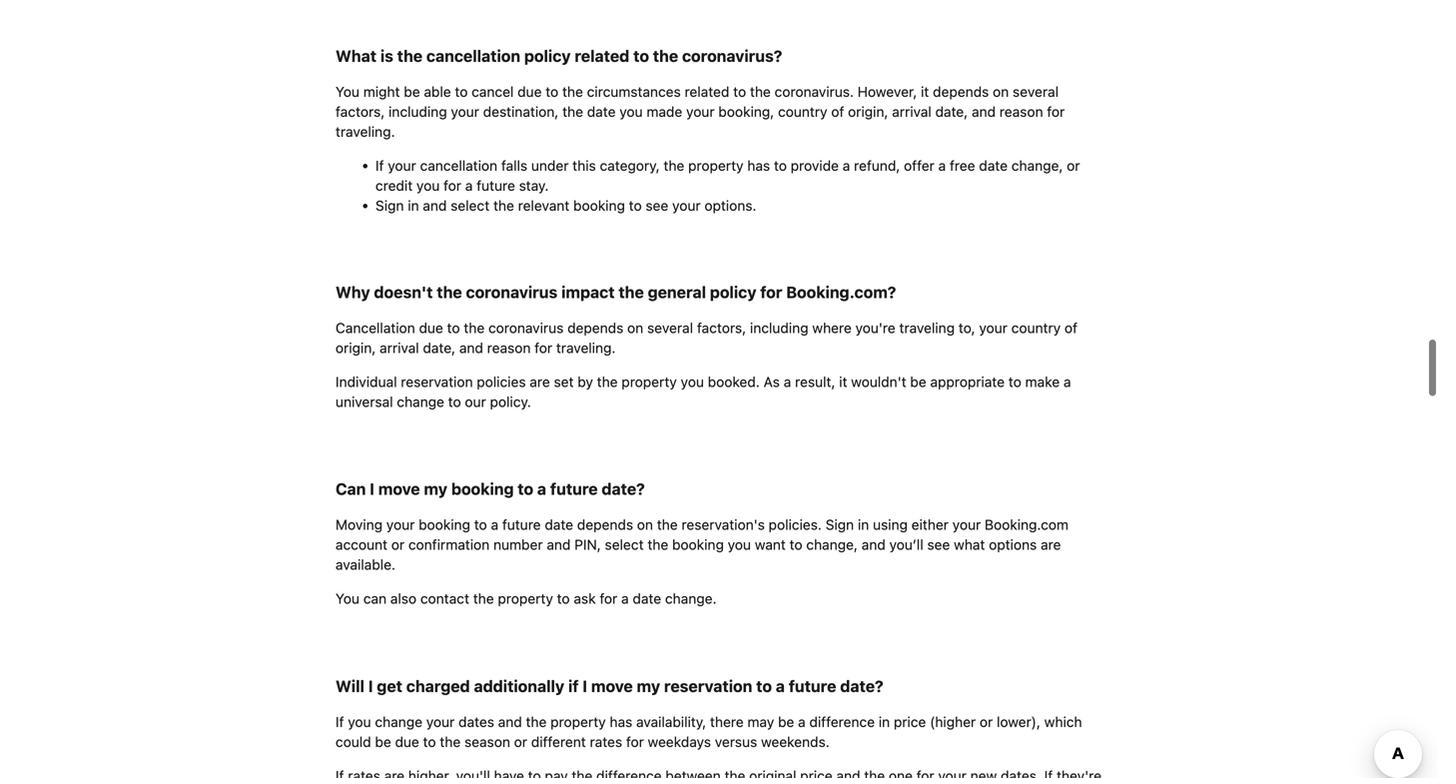 Task type: vqa. For each thing, say whether or not it's contained in the screenshot.
Want
yes



Task type: describe. For each thing, give the bounding box(es) containing it.
change inside the if you change your dates and the property has availability, there may be a difference in price (higher or lower), which could be due to the season or different rates for weekdays versus weekends.
[[375, 714, 423, 730]]

related inside you might be able to cancel due to the circumstances related to the coronavirus. however, it depends on several factors, including your destination, the date you made your booking, country of origin, arrival date, and reason for traveling.
[[685, 84, 730, 100]]

the up different
[[526, 714, 547, 730]]

to up 'booking,'
[[734, 84, 746, 100]]

get
[[377, 677, 403, 696]]

policies.
[[769, 517, 822, 533]]

made
[[647, 104, 683, 120]]

able
[[424, 84, 451, 100]]

select inside moving your booking to a future date depends on the reservation's policies. sign in using either your booking.com account or confirmation number and pin, select the booking you want to change, and you'll see what options are available.
[[605, 537, 644, 553]]

origin, inside you might be able to cancel due to the circumstances related to the coronavirus. however, it depends on several factors, including your destination, the date you made your booking, country of origin, arrival date, and reason for traveling.
[[848, 104, 889, 120]]

has inside the if you change your dates and the property has availability, there may be a difference in price (higher or lower), which could be due to the season or different rates for weekdays versus weekends.
[[610, 714, 633, 730]]

to left make on the right of page
[[1009, 374, 1022, 390]]

on inside moving your booking to a future date depends on the reservation's policies. sign in using either your booking.com account or confirmation number and pin, select the booking you want to change, and you'll see what options are available.
[[637, 517, 653, 533]]

weekdays
[[648, 734, 711, 750]]

0 vertical spatial date?
[[602, 480, 645, 499]]

a inside the if you change your dates and the property has availability, there may be a difference in price (higher or lower), which could be due to the season or different rates for weekdays versus weekends.
[[798, 714, 806, 730]]

date, inside cancellation due to the coronavirus depends on several factors, including where you're traveling to, your country of origin, arrival date, and reason for traveling.
[[423, 340, 456, 356]]

if for if your cancellation falls under this category, the property has to provide a refund, offer a free date change, or credit you for a future stay. sign in and select the relevant booking to see your options.
[[376, 158, 384, 174]]

0 horizontal spatial my
[[424, 480, 448, 499]]

change, inside if your cancellation falls under this category, the property has to provide a refund, offer a free date change, or credit you for a future stay. sign in and select the relevant booking to see your options.
[[1012, 158, 1063, 174]]

country inside you might be able to cancel due to the circumstances related to the coronavirus. however, it depends on several factors, including your destination, the date you made your booking, country of origin, arrival date, and reason for traveling.
[[778, 104, 828, 120]]

ask
[[574, 591, 596, 607]]

to left ask
[[557, 591, 570, 607]]

can
[[363, 591, 387, 607]]

and left pin,
[[547, 537, 571, 553]]

booked.
[[708, 374, 760, 390]]

will i get charged additionally if i move my reservation to a future date?
[[336, 677, 884, 696]]

1 vertical spatial date?
[[840, 677, 884, 696]]

and inside cancellation due to the coronavirus depends on several factors, including where you're traveling to, your country of origin, arrival date, and reason for traveling.
[[459, 340, 484, 356]]

destination,
[[483, 104, 559, 120]]

relevant
[[518, 198, 570, 214]]

the up circumstances
[[653, 47, 679, 66]]

and down using
[[862, 537, 886, 553]]

availability,
[[636, 714, 707, 730]]

depends inside moving your booking to a future date depends on the reservation's policies. sign in using either your booking.com account or confirmation number and pin, select the booking you want to change, and you'll see what options are available.
[[577, 517, 633, 533]]

what
[[954, 537, 985, 553]]

account
[[336, 537, 388, 553]]

the left reservation's
[[657, 517, 678, 533]]

1 horizontal spatial policy
[[710, 283, 757, 302]]

depends inside you might be able to cancel due to the circumstances related to the coronavirus. however, it depends on several factors, including your destination, the date you made your booking, country of origin, arrival date, and reason for traveling.
[[933, 84, 989, 100]]

your right moving in the bottom left of the page
[[387, 517, 415, 533]]

to down what is the cancellation policy related to the coronavirus?
[[546, 84, 559, 100]]

on inside cancellation due to the coronavirus depends on several factors, including where you're traveling to, your country of origin, arrival date, and reason for traveling.
[[628, 320, 644, 336]]

including inside you might be able to cancel due to the circumstances related to the coronavirus. however, it depends on several factors, including your destination, the date you made your booking, country of origin, arrival date, and reason for traveling.
[[389, 104, 447, 120]]

you might be able to cancel due to the circumstances related to the coronavirus. however, it depends on several factors, including your destination, the date you made your booking, country of origin, arrival date, and reason for traveling.
[[336, 84, 1065, 140]]

property inside if your cancellation falls under this category, the property has to provide a refund, offer a free date change, or credit you for a future stay. sign in and select the relevant booking to see your options.
[[688, 158, 744, 174]]

the right contact
[[473, 591, 494, 607]]

there
[[710, 714, 744, 730]]

the down what is the cancellation policy related to the coronavirus?
[[562, 84, 583, 100]]

are inside individual reservation policies are set by the property you booked. as a result, it wouldn't be appropriate to make a universal change to our policy.
[[530, 374, 550, 390]]

to up 'may' at the bottom right of the page
[[756, 677, 772, 696]]

arrival inside cancellation due to the coronavirus depends on several factors, including where you're traveling to, your country of origin, arrival date, and reason for traveling.
[[380, 340, 419, 356]]

impact
[[562, 283, 615, 302]]

you for you can also contact the property to ask for a date change.
[[336, 591, 360, 607]]

0 horizontal spatial move
[[378, 480, 420, 499]]

to right able
[[455, 84, 468, 100]]

reason inside cancellation due to the coronavirus depends on several factors, including where you're traveling to, your country of origin, arrival date, and reason for traveling.
[[487, 340, 531, 356]]

to,
[[959, 320, 976, 336]]

will
[[336, 677, 365, 696]]

0 vertical spatial coronavirus
[[466, 283, 558, 302]]

coronavirus inside cancellation due to the coronavirus depends on several factors, including where you're traveling to, your country of origin, arrival date, and reason for traveling.
[[489, 320, 564, 336]]

to inside the if you change your dates and the property has availability, there may be a difference in price (higher or lower), which could be due to the season or different rates for weekdays versus weekends.
[[423, 734, 436, 750]]

general
[[648, 283, 706, 302]]

to down can i move my booking to a future date?
[[474, 517, 487, 533]]

season
[[465, 734, 510, 750]]

0 horizontal spatial policy
[[524, 47, 571, 66]]

coronavirus.
[[775, 84, 854, 100]]

for inside if your cancellation falls under this category, the property has to provide a refund, offer a free date change, or credit you for a future stay. sign in and select the relevant booking to see your options.
[[444, 178, 462, 194]]

date inside you might be able to cancel due to the circumstances related to the coronavirus. however, it depends on several factors, including your destination, the date you made your booking, country of origin, arrival date, and reason for traveling.
[[587, 104, 616, 120]]

including inside cancellation due to the coronavirus depends on several factors, including where you're traveling to, your country of origin, arrival date, and reason for traveling.
[[750, 320, 809, 336]]

difference
[[810, 714, 875, 730]]

make
[[1026, 374, 1060, 390]]

future inside moving your booking to a future date depends on the reservation's policies. sign in using either your booking.com account or confirmation number and pin, select the booking you want to change, and you'll see what options are available.
[[502, 517, 541, 533]]

options
[[989, 537, 1037, 553]]

you for you might be able to cancel due to the circumstances related to the coronavirus. however, it depends on several factors, including your destination, the date you made your booking, country of origin, arrival date, and reason for traveling.
[[336, 84, 360, 100]]

if your cancellation falls under this category, the property has to provide a refund, offer a free date change, or credit you for a future stay. sign in and select the relevant booking to see your options.
[[376, 158, 1081, 214]]

country inside cancellation due to the coronavirus depends on several factors, including where you're traveling to, your country of origin, arrival date, and reason for traveling.
[[1012, 320, 1061, 336]]

result,
[[795, 374, 836, 390]]

the right destination,
[[563, 104, 583, 120]]

or inside moving your booking to a future date depends on the reservation's policies. sign in using either your booking.com account or confirmation number and pin, select the booking you want to change, and you'll see what options are available.
[[391, 537, 405, 553]]

property inside the if you change your dates and the property has availability, there may be a difference in price (higher or lower), which could be due to the season or different rates for weekdays versus weekends.
[[551, 714, 606, 730]]

available.
[[336, 557, 396, 573]]

to down category,
[[629, 198, 642, 214]]

to left 'provide'
[[774, 158, 787, 174]]

appropriate
[[931, 374, 1005, 390]]

different
[[531, 734, 586, 750]]

why doesn't the coronavirus impact the general policy for booking.com?
[[336, 283, 897, 302]]

provide
[[791, 158, 839, 174]]

where
[[813, 320, 852, 336]]

are inside moving your booking to a future date depends on the reservation's policies. sign in using either your booking.com account or confirmation number and pin, select the booking you want to change, and you'll see what options are available.
[[1041, 537, 1061, 553]]

could
[[336, 734, 371, 750]]

credit
[[376, 178, 413, 194]]

property down number
[[498, 591, 553, 607]]

can i move my booking to a future date?
[[336, 480, 645, 499]]

reservation inside individual reservation policies are set by the property you booked. as a result, it wouldn't be appropriate to make a universal change to our policy.
[[401, 374, 473, 390]]

your down cancel
[[451, 104, 479, 120]]

can
[[336, 480, 366, 499]]

doesn't
[[374, 283, 433, 302]]

versus
[[715, 734, 758, 750]]

your up "what"
[[953, 517, 981, 533]]

0 horizontal spatial related
[[575, 47, 630, 66]]

or inside if your cancellation falls under this category, the property has to provide a refund, offer a free date change, or credit you for a future stay. sign in and select the relevant booking to see your options.
[[1067, 158, 1081, 174]]

might
[[363, 84, 400, 100]]

sign inside if your cancellation falls under this category, the property has to provide a refund, offer a free date change, or credit you for a future stay. sign in and select the relevant booking to see your options.
[[376, 198, 404, 214]]

reservation's
[[682, 517, 765, 533]]

you'll
[[890, 537, 924, 553]]

charged
[[406, 677, 470, 696]]

contact
[[421, 591, 470, 607]]

several inside cancellation due to the coronavirus depends on several factors, including where you're traveling to, your country of origin, arrival date, and reason for traveling.
[[647, 320, 693, 336]]

a inside moving your booking to a future date depends on the reservation's policies. sign in using either your booking.com account or confirmation number and pin, select the booking you want to change, and you'll see what options are available.
[[491, 517, 499, 533]]

want
[[755, 537, 786, 553]]

date inside if your cancellation falls under this category, the property has to provide a refund, offer a free date change, or credit you for a future stay. sign in and select the relevant booking to see your options.
[[979, 158, 1008, 174]]

to up number
[[518, 480, 534, 499]]

moving
[[336, 517, 383, 533]]

the inside cancellation due to the coronavirus depends on several factors, including where you're traveling to, your country of origin, arrival date, and reason for traveling.
[[464, 320, 485, 336]]

moving your booking to a future date depends on the reservation's policies. sign in using either your booking.com account or confirmation number and pin, select the booking you want to change, and you'll see what options are available.
[[336, 517, 1069, 573]]

to inside cancellation due to the coronavirus depends on several factors, including where you're traveling to, your country of origin, arrival date, and reason for traveling.
[[447, 320, 460, 336]]

stay.
[[519, 178, 549, 194]]

due inside you might be able to cancel due to the circumstances related to the coronavirus. however, it depends on several factors, including your destination, the date you made your booking, country of origin, arrival date, and reason for traveling.
[[518, 84, 542, 100]]

what
[[336, 47, 377, 66]]

however,
[[858, 84, 917, 100]]

wouldn't
[[851, 374, 907, 390]]

traveling. inside you might be able to cancel due to the circumstances related to the coronavirus. however, it depends on several factors, including your destination, the date you made your booking, country of origin, arrival date, and reason for traveling.
[[336, 124, 395, 140]]

options.
[[705, 198, 757, 214]]

circumstances
[[587, 84, 681, 100]]

factors, inside cancellation due to the coronavirus depends on several factors, including where you're traveling to, your country of origin, arrival date, and reason for traveling.
[[697, 320, 746, 336]]

to down policies.
[[790, 537, 803, 553]]

universal
[[336, 394, 393, 410]]

date left change.
[[633, 591, 662, 607]]

(higher
[[930, 714, 976, 730]]

and inside you might be able to cancel due to the circumstances related to the coronavirus. however, it depends on several factors, including your destination, the date you made your booking, country of origin, arrival date, and reason for traveling.
[[972, 104, 996, 120]]

what is the cancellation policy related to the coronavirus?
[[336, 47, 783, 66]]

which
[[1045, 714, 1083, 730]]



Task type: locate. For each thing, give the bounding box(es) containing it.
the left relevant
[[494, 198, 514, 214]]

1 horizontal spatial reason
[[1000, 104, 1044, 120]]

0 horizontal spatial has
[[610, 714, 633, 730]]

be right could at the left of the page
[[375, 734, 391, 750]]

depends up pin,
[[577, 517, 633, 533]]

traveling.
[[336, 124, 395, 140], [556, 340, 616, 356]]

on inside you might be able to cancel due to the circumstances related to the coronavirus. however, it depends on several factors, including your destination, the date you made your booking, country of origin, arrival date, and reason for traveling.
[[993, 84, 1009, 100]]

to left our
[[448, 394, 461, 410]]

refund,
[[854, 158, 901, 174]]

sign down credit
[[376, 198, 404, 214]]

and up policies
[[459, 340, 484, 356]]

2 vertical spatial on
[[637, 517, 653, 533]]

has up 'rates'
[[610, 714, 633, 730]]

select left relevant
[[451, 198, 490, 214]]

origin, inside cancellation due to the coronavirus depends on several factors, including where you're traveling to, your country of origin, arrival date, and reason for traveling.
[[336, 340, 376, 356]]

0 vertical spatial select
[[451, 198, 490, 214]]

0 vertical spatial if
[[376, 158, 384, 174]]

0 vertical spatial of
[[832, 104, 845, 120]]

1 horizontal spatial reservation
[[664, 677, 753, 696]]

depends down impact
[[568, 320, 624, 336]]

you left the booked.
[[681, 374, 704, 390]]

be left able
[[404, 84, 420, 100]]

0 horizontal spatial several
[[647, 320, 693, 336]]

cancellation
[[336, 320, 415, 336]]

i right if
[[583, 677, 588, 696]]

are down booking.com
[[1041, 537, 1061, 553]]

cancel
[[472, 84, 514, 100]]

0 vertical spatial cancellation
[[427, 47, 521, 66]]

1 vertical spatial reservation
[[664, 677, 753, 696]]

property right by
[[622, 374, 677, 390]]

set
[[554, 374, 574, 390]]

1 horizontal spatial date,
[[936, 104, 968, 120]]

confirmation
[[409, 537, 490, 553]]

factors, down might
[[336, 104, 385, 120]]

0 vertical spatial depends
[[933, 84, 989, 100]]

1 vertical spatial several
[[647, 320, 693, 336]]

1 vertical spatial date,
[[423, 340, 456, 356]]

2 vertical spatial depends
[[577, 517, 633, 533]]

0 horizontal spatial factors,
[[336, 104, 385, 120]]

to down charged
[[423, 734, 436, 750]]

1 vertical spatial policy
[[710, 283, 757, 302]]

see inside moving your booking to a future date depends on the reservation's policies. sign in using either your booking.com account or confirmation number and pin, select the booking you want to change, and you'll see what options are available.
[[928, 537, 950, 553]]

0 vertical spatial traveling.
[[336, 124, 395, 140]]

arrival inside you might be able to cancel due to the circumstances related to the coronavirus. however, it depends on several factors, including your destination, the date you made your booking, country of origin, arrival date, and reason for traveling.
[[892, 104, 932, 120]]

for
[[1047, 104, 1065, 120], [444, 178, 462, 194], [761, 283, 783, 302], [535, 340, 553, 356], [600, 591, 618, 607], [626, 734, 644, 750]]

if
[[376, 158, 384, 174], [336, 714, 344, 730]]

reservation up there
[[664, 677, 753, 696]]

date? up the difference
[[840, 677, 884, 696]]

and up season on the left
[[498, 714, 522, 730]]

your up credit
[[388, 158, 416, 174]]

coronavirus left impact
[[466, 283, 558, 302]]

0 horizontal spatial date?
[[602, 480, 645, 499]]

0 horizontal spatial date,
[[423, 340, 456, 356]]

the down dates at the bottom left of the page
[[440, 734, 461, 750]]

in inside if your cancellation falls under this category, the property has to provide a refund, offer a free date change, or credit you for a future stay. sign in and select the relevant booking to see your options.
[[408, 198, 419, 214]]

0 vertical spatial change,
[[1012, 158, 1063, 174]]

number
[[494, 537, 543, 553]]

individual reservation policies are set by the property you booked. as a result, it wouldn't be appropriate to make a universal change to our policy.
[[336, 374, 1072, 410]]

including left where
[[750, 320, 809, 336]]

the right doesn't
[[437, 283, 462, 302]]

category,
[[600, 158, 660, 174]]

the
[[397, 47, 423, 66], [653, 47, 679, 66], [562, 84, 583, 100], [750, 84, 771, 100], [563, 104, 583, 120], [664, 158, 685, 174], [494, 198, 514, 214], [437, 283, 462, 302], [619, 283, 644, 302], [464, 320, 485, 336], [597, 374, 618, 390], [657, 517, 678, 533], [648, 537, 669, 553], [473, 591, 494, 607], [526, 714, 547, 730], [440, 734, 461, 750]]

may
[[748, 714, 775, 730]]

has up options.
[[748, 158, 770, 174]]

factors, inside you might be able to cancel due to the circumstances related to the coronavirus. however, it depends on several factors, including your destination, the date you made your booking, country of origin, arrival date, and reason for traveling.
[[336, 104, 385, 120]]

0 vertical spatial factors,
[[336, 104, 385, 120]]

property up options.
[[688, 158, 744, 174]]

0 horizontal spatial if
[[336, 714, 344, 730]]

0 horizontal spatial country
[[778, 104, 828, 120]]

policy.
[[490, 394, 531, 410]]

are left the set in the left of the page
[[530, 374, 550, 390]]

be right wouldn't
[[911, 374, 927, 390]]

1 vertical spatial cancellation
[[420, 158, 498, 174]]

0 vertical spatial are
[[530, 374, 550, 390]]

or
[[1067, 158, 1081, 174], [391, 537, 405, 553], [980, 714, 993, 730], [514, 734, 528, 750]]

you
[[620, 104, 643, 120], [417, 178, 440, 194], [681, 374, 704, 390], [728, 537, 751, 553], [348, 714, 371, 730]]

sign
[[376, 198, 404, 214], [826, 517, 854, 533]]

1 horizontal spatial several
[[1013, 84, 1059, 100]]

date, down doesn't
[[423, 340, 456, 356]]

your right to,
[[980, 320, 1008, 336]]

your inside the if you change your dates and the property has availability, there may be a difference in price (higher or lower), which could be due to the season or different rates for weekdays versus weekends.
[[426, 714, 455, 730]]

the inside individual reservation policies are set by the property you booked. as a result, it wouldn't be appropriate to make a universal change to our policy.
[[597, 374, 618, 390]]

the up change.
[[648, 537, 669, 553]]

related down coronavirus?
[[685, 84, 730, 100]]

1 vertical spatial reason
[[487, 340, 531, 356]]

country down coronavirus.
[[778, 104, 828, 120]]

cancellation due to the coronavirus depends on several factors, including where you're traveling to, your country of origin, arrival date, and reason for traveling.
[[336, 320, 1078, 356]]

0 vertical spatial see
[[646, 198, 669, 214]]

1 vertical spatial select
[[605, 537, 644, 553]]

coronavirus?
[[682, 47, 783, 66]]

1 horizontal spatial select
[[605, 537, 644, 553]]

1 vertical spatial see
[[928, 537, 950, 553]]

booking.com?
[[787, 283, 897, 302]]

0 vertical spatial including
[[389, 104, 447, 120]]

i for can
[[370, 480, 375, 499]]

related up circumstances
[[575, 47, 630, 66]]

it inside you might be able to cancel due to the circumstances related to the coronavirus. however, it depends on several factors, including your destination, the date you made your booking, country of origin, arrival date, and reason for traveling.
[[921, 84, 929, 100]]

reason inside you might be able to cancel due to the circumstances related to the coronavirus. however, it depends on several factors, including your destination, the date you made your booking, country of origin, arrival date, and reason for traveling.
[[1000, 104, 1044, 120]]

under
[[531, 158, 569, 174]]

my
[[424, 480, 448, 499], [637, 677, 661, 696]]

of
[[832, 104, 845, 120], [1065, 320, 1078, 336]]

for inside the if you change your dates and the property has availability, there may be a difference in price (higher or lower), which could be due to the season or different rates for weekdays versus weekends.
[[626, 734, 644, 750]]

1 you from the top
[[336, 84, 360, 100]]

see inside if your cancellation falls under this category, the property has to provide a refund, offer a free date change, or credit you for a future stay. sign in and select the relevant booking to see your options.
[[646, 198, 669, 214]]

reason
[[1000, 104, 1044, 120], [487, 340, 531, 356]]

if
[[568, 677, 579, 696]]

arrival down cancellation
[[380, 340, 419, 356]]

1 vertical spatial of
[[1065, 320, 1078, 336]]

you inside moving your booking to a future date depends on the reservation's policies. sign in using either your booking.com account or confirmation number and pin, select the booking you want to change, and you'll see what options are available.
[[728, 537, 751, 553]]

and up free
[[972, 104, 996, 120]]

several inside you might be able to cancel due to the circumstances related to the coronavirus. however, it depends on several factors, including your destination, the date you made your booking, country of origin, arrival date, and reason for traveling.
[[1013, 84, 1059, 100]]

0 horizontal spatial it
[[839, 374, 848, 390]]

you can also contact the property to ask for a date change.
[[336, 591, 717, 607]]

in left using
[[858, 517, 869, 533]]

see
[[646, 198, 669, 214], [928, 537, 950, 553]]

the up policies
[[464, 320, 485, 336]]

move right can
[[378, 480, 420, 499]]

factors, up the booked.
[[697, 320, 746, 336]]

your left options.
[[672, 198, 701, 214]]

booking,
[[719, 104, 775, 120]]

depends
[[933, 84, 989, 100], [568, 320, 624, 336], [577, 517, 633, 533]]

it inside individual reservation policies are set by the property you booked. as a result, it wouldn't be appropriate to make a universal change to our policy.
[[839, 374, 848, 390]]

the right by
[[597, 374, 618, 390]]

i
[[370, 480, 375, 499], [368, 677, 373, 696], [583, 677, 588, 696]]

traveling. inside cancellation due to the coronavirus depends on several factors, including where you're traveling to, your country of origin, arrival date, and reason for traveling.
[[556, 340, 616, 356]]

1 horizontal spatial see
[[928, 537, 950, 553]]

1 horizontal spatial origin,
[[848, 104, 889, 120]]

1 vertical spatial sign
[[826, 517, 854, 533]]

my up confirmation
[[424, 480, 448, 499]]

date? up moving your booking to a future date depends on the reservation's policies. sign in using either your booking.com account or confirmation number and pin, select the booking you want to change, and you'll see what options are available.
[[602, 480, 645, 499]]

1 horizontal spatial related
[[685, 84, 730, 100]]

price
[[894, 714, 926, 730]]

additionally
[[474, 677, 565, 696]]

0 horizontal spatial sign
[[376, 198, 404, 214]]

1 vertical spatial change,
[[807, 537, 858, 553]]

you left might
[[336, 84, 360, 100]]

lower),
[[997, 714, 1041, 730]]

depends inside cancellation due to the coronavirus depends on several factors, including where you're traveling to, your country of origin, arrival date, and reason for traveling.
[[568, 320, 624, 336]]

property up different
[[551, 714, 606, 730]]

0 vertical spatial in
[[408, 198, 419, 214]]

several
[[1013, 84, 1059, 100], [647, 320, 693, 336]]

to right cancellation
[[447, 320, 460, 336]]

you inside the if you change your dates and the property has availability, there may be a difference in price (higher or lower), which could be due to the season or different rates for weekdays versus weekends.
[[348, 714, 371, 730]]

change, inside moving your booking to a future date depends on the reservation's policies. sign in using either your booking.com account or confirmation number and pin, select the booking you want to change, and you'll see what options are available.
[[807, 537, 858, 553]]

my up availability,
[[637, 677, 661, 696]]

1 vertical spatial arrival
[[380, 340, 419, 356]]

0 horizontal spatial origin,
[[336, 340, 376, 356]]

in
[[408, 198, 419, 214], [858, 517, 869, 533], [879, 714, 890, 730]]

see down category,
[[646, 198, 669, 214]]

property inside individual reservation policies are set by the property you booked. as a result, it wouldn't be appropriate to make a universal change to our policy.
[[622, 374, 677, 390]]

2 you from the top
[[336, 591, 360, 607]]

change inside individual reservation policies are set by the property you booked. as a result, it wouldn't be appropriate to make a universal change to our policy.
[[397, 394, 445, 410]]

1 vertical spatial move
[[591, 677, 633, 696]]

offer
[[904, 158, 935, 174]]

1 vertical spatial my
[[637, 677, 661, 696]]

1 vertical spatial factors,
[[697, 320, 746, 336]]

individual
[[336, 374, 397, 390]]

has
[[748, 158, 770, 174], [610, 714, 633, 730]]

0 horizontal spatial see
[[646, 198, 669, 214]]

you
[[336, 84, 360, 100], [336, 591, 360, 607]]

country
[[778, 104, 828, 120], [1012, 320, 1061, 336]]

you up could at the left of the page
[[348, 714, 371, 730]]

you inside individual reservation policies are set by the property you booked. as a result, it wouldn't be appropriate to make a universal change to our policy.
[[681, 374, 704, 390]]

0 horizontal spatial in
[[408, 198, 419, 214]]

dates
[[459, 714, 494, 730]]

1 vertical spatial country
[[1012, 320, 1061, 336]]

0 vertical spatial you
[[336, 84, 360, 100]]

sign inside moving your booking to a future date depends on the reservation's policies. sign in using either your booking.com account or confirmation number and pin, select the booking you want to change, and you'll see what options are available.
[[826, 517, 854, 533]]

0 vertical spatial policy
[[524, 47, 571, 66]]

free
[[950, 158, 976, 174]]

due up destination,
[[518, 84, 542, 100]]

this
[[573, 158, 596, 174]]

1 vertical spatial coronavirus
[[489, 320, 564, 336]]

see down either
[[928, 537, 950, 553]]

if inside the if you change your dates and the property has availability, there may be a difference in price (higher or lower), which could be due to the season or different rates for weekdays versus weekends.
[[336, 714, 344, 730]]

the right is on the top of page
[[397, 47, 423, 66]]

1 vertical spatial origin,
[[336, 340, 376, 356]]

if inside if your cancellation falls under this category, the property has to provide a refund, offer a free date change, or credit you for a future stay. sign in and select the relevant booking to see your options.
[[376, 158, 384, 174]]

date,
[[936, 104, 968, 120], [423, 340, 456, 356]]

our
[[465, 394, 486, 410]]

if you change your dates and the property has availability, there may be a difference in price (higher or lower), which could be due to the season or different rates for weekdays versus weekends.
[[336, 714, 1083, 750]]

also
[[390, 591, 417, 607]]

of inside you might be able to cancel due to the circumstances related to the coronavirus. however, it depends on several factors, including your destination, the date you made your booking, country of origin, arrival date, and reason for traveling.
[[832, 104, 845, 120]]

a
[[843, 158, 851, 174], [939, 158, 946, 174], [465, 178, 473, 194], [784, 374, 792, 390], [1064, 374, 1072, 390], [537, 480, 547, 499], [491, 517, 499, 533], [622, 591, 629, 607], [776, 677, 785, 696], [798, 714, 806, 730]]

and inside the if you change your dates and the property has availability, there may be a difference in price (higher or lower), which could be due to the season or different rates for weekdays versus weekends.
[[498, 714, 522, 730]]

be inside you might be able to cancel due to the circumstances related to the coronavirus. however, it depends on several factors, including your destination, the date you made your booking, country of origin, arrival date, and reason for traveling.
[[404, 84, 420, 100]]

has inside if your cancellation falls under this category, the property has to provide a refund, offer a free date change, or credit you for a future stay. sign in and select the relevant booking to see your options.
[[748, 158, 770, 174]]

1 vertical spatial traveling.
[[556, 340, 616, 356]]

cancellation inside if your cancellation falls under this category, the property has to provide a refund, offer a free date change, or credit you for a future stay. sign in and select the relevant booking to see your options.
[[420, 158, 498, 174]]

1 horizontal spatial if
[[376, 158, 384, 174]]

for inside you might be able to cancel due to the circumstances related to the coronavirus. however, it depends on several factors, including your destination, the date you made your booking, country of origin, arrival date, and reason for traveling.
[[1047, 104, 1065, 120]]

your inside cancellation due to the coronavirus depends on several factors, including where you're traveling to, your country of origin, arrival date, and reason for traveling.
[[980, 320, 1008, 336]]

0 vertical spatial on
[[993, 84, 1009, 100]]

date?
[[602, 480, 645, 499], [840, 677, 884, 696]]

factors,
[[336, 104, 385, 120], [697, 320, 746, 336]]

due inside cancellation due to the coronavirus depends on several factors, including where you're traveling to, your country of origin, arrival date, and reason for traveling.
[[419, 320, 443, 336]]

and inside if your cancellation falls under this category, the property has to provide a refund, offer a free date change, or credit you for a future stay. sign in and select the relevant booking to see your options.
[[423, 198, 447, 214]]

future up pin,
[[550, 480, 598, 499]]

future up number
[[502, 517, 541, 533]]

to
[[634, 47, 649, 66], [455, 84, 468, 100], [546, 84, 559, 100], [734, 84, 746, 100], [774, 158, 787, 174], [629, 198, 642, 214], [447, 320, 460, 336], [1009, 374, 1022, 390], [448, 394, 461, 410], [518, 480, 534, 499], [474, 517, 487, 533], [790, 537, 803, 553], [557, 591, 570, 607], [756, 677, 772, 696], [423, 734, 436, 750]]

date down can i move my booking to a future date?
[[545, 517, 574, 533]]

1 vertical spatial has
[[610, 714, 633, 730]]

change down get
[[375, 714, 423, 730]]

origin, down cancellation
[[336, 340, 376, 356]]

sign right policies.
[[826, 517, 854, 533]]

0 vertical spatial country
[[778, 104, 828, 120]]

if up could at the left of the page
[[336, 714, 344, 730]]

1 horizontal spatial country
[[1012, 320, 1061, 336]]

reservation up our
[[401, 374, 473, 390]]

date inside moving your booking to a future date depends on the reservation's policies. sign in using either your booking.com account or confirmation number and pin, select the booking you want to change, and you'll see what options are available.
[[545, 517, 574, 533]]

weekends.
[[761, 734, 830, 750]]

and up doesn't
[[423, 198, 447, 214]]

to up circumstances
[[634, 47, 649, 66]]

0 horizontal spatial including
[[389, 104, 447, 120]]

future up the difference
[[789, 677, 837, 696]]

change
[[397, 394, 445, 410], [375, 714, 423, 730]]

as
[[764, 374, 780, 390]]

you inside you might be able to cancel due to the circumstances related to the coronavirus. however, it depends on several factors, including your destination, the date you made your booking, country of origin, arrival date, and reason for traveling.
[[336, 84, 360, 100]]

date, inside you might be able to cancel due to the circumstances related to the coronavirus. however, it depends on several factors, including your destination, the date you made your booking, country of origin, arrival date, and reason for traveling.
[[936, 104, 968, 120]]

0 horizontal spatial reservation
[[401, 374, 473, 390]]

2 vertical spatial in
[[879, 714, 890, 730]]

cancellation left falls
[[420, 158, 498, 174]]

you down circumstances
[[620, 104, 643, 120]]

depends right however,
[[933, 84, 989, 100]]

arrival
[[892, 104, 932, 120], [380, 340, 419, 356]]

you're
[[856, 320, 896, 336]]

0 vertical spatial change
[[397, 394, 445, 410]]

your
[[451, 104, 479, 120], [686, 104, 715, 120], [388, 158, 416, 174], [672, 198, 701, 214], [980, 320, 1008, 336], [387, 517, 415, 533], [953, 517, 981, 533], [426, 714, 455, 730]]

i right can
[[370, 480, 375, 499]]

in inside moving your booking to a future date depends on the reservation's policies. sign in using either your booking.com account or confirmation number and pin, select the booking you want to change, and you'll see what options are available.
[[858, 517, 869, 533]]

change.
[[665, 591, 717, 607]]

origin, down however,
[[848, 104, 889, 120]]

booking inside if your cancellation falls under this category, the property has to provide a refund, offer a free date change, or credit you for a future stay. sign in and select the relevant booking to see your options.
[[574, 198, 625, 214]]

future inside if your cancellation falls under this category, the property has to provide a refund, offer a free date change, or credit you for a future stay. sign in and select the relevant booking to see your options.
[[477, 178, 515, 194]]

0 vertical spatial it
[[921, 84, 929, 100]]

select inside if your cancellation falls under this category, the property has to provide a refund, offer a free date change, or credit you for a future stay. sign in and select the relevant booking to see your options.
[[451, 198, 490, 214]]

1 vertical spatial are
[[1041, 537, 1061, 553]]

change, right free
[[1012, 158, 1063, 174]]

policy up cancellation due to the coronavirus depends on several factors, including where you're traveling to, your country of origin, arrival date, and reason for traveling.
[[710, 283, 757, 302]]

1 horizontal spatial move
[[591, 677, 633, 696]]

if for if you change your dates and the property has availability, there may be a difference in price (higher or lower), which could be due to the season or different rates for weekdays versus weekends.
[[336, 714, 344, 730]]

change,
[[1012, 158, 1063, 174], [807, 537, 858, 553]]

in inside the if you change your dates and the property has availability, there may be a difference in price (higher or lower), which could be due to the season or different rates for weekdays versus weekends.
[[879, 714, 890, 730]]

0 vertical spatial arrival
[[892, 104, 932, 120]]

0 vertical spatial sign
[[376, 198, 404, 214]]

1 vertical spatial related
[[685, 84, 730, 100]]

change, down policies.
[[807, 537, 858, 553]]

falls
[[501, 158, 528, 174]]

2 vertical spatial due
[[395, 734, 419, 750]]

is
[[381, 47, 394, 66]]

1 vertical spatial in
[[858, 517, 869, 533]]

the right impact
[[619, 283, 644, 302]]

you inside you might be able to cancel due to the circumstances related to the coronavirus. however, it depends on several factors, including your destination, the date you made your booking, country of origin, arrival date, and reason for traveling.
[[620, 104, 643, 120]]

1 horizontal spatial including
[[750, 320, 809, 336]]

1 horizontal spatial change,
[[1012, 158, 1063, 174]]

0 horizontal spatial change,
[[807, 537, 858, 553]]

coronavirus
[[466, 283, 558, 302], [489, 320, 564, 336]]

1 horizontal spatial factors,
[[697, 320, 746, 336]]

1 horizontal spatial has
[[748, 158, 770, 174]]

your down charged
[[426, 714, 455, 730]]

0 vertical spatial several
[[1013, 84, 1059, 100]]

1 horizontal spatial date?
[[840, 677, 884, 696]]

using
[[873, 517, 908, 533]]

0 horizontal spatial traveling.
[[336, 124, 395, 140]]

of inside cancellation due to the coronavirus depends on several factors, including where you're traveling to, your country of origin, arrival date, and reason for traveling.
[[1065, 320, 1078, 336]]

by
[[578, 374, 593, 390]]

0 vertical spatial related
[[575, 47, 630, 66]]

change left our
[[397, 394, 445, 410]]

booking.com
[[985, 517, 1069, 533]]

cancellation
[[427, 47, 521, 66], [420, 158, 498, 174]]

1 vertical spatial it
[[839, 374, 848, 390]]

for inside cancellation due to the coronavirus depends on several factors, including where you're traveling to, your country of origin, arrival date, and reason for traveling.
[[535, 340, 553, 356]]

coronavirus up policies
[[489, 320, 564, 336]]

due right could at the left of the page
[[395, 734, 419, 750]]

1 vertical spatial due
[[419, 320, 443, 336]]

pin,
[[575, 537, 601, 553]]

traveling. down might
[[336, 124, 395, 140]]

you right credit
[[417, 178, 440, 194]]

0 horizontal spatial arrival
[[380, 340, 419, 356]]

due inside the if you change your dates and the property has availability, there may be a difference in price (higher or lower), which could be due to the season or different rates for weekdays versus weekends.
[[395, 734, 419, 750]]

either
[[912, 517, 949, 533]]

select
[[451, 198, 490, 214], [605, 537, 644, 553]]

why
[[336, 283, 370, 302]]

you inside if your cancellation falls under this category, the property has to provide a refund, offer a free date change, or credit you for a future stay. sign in and select the relevant booking to see your options.
[[417, 178, 440, 194]]

0 vertical spatial due
[[518, 84, 542, 100]]

0 horizontal spatial are
[[530, 374, 550, 390]]

0 horizontal spatial select
[[451, 198, 490, 214]]

your right made
[[686, 104, 715, 120]]

rates
[[590, 734, 623, 750]]

in left price
[[879, 714, 890, 730]]

0 vertical spatial move
[[378, 480, 420, 499]]

the up 'booking,'
[[750, 84, 771, 100]]

1 horizontal spatial sign
[[826, 517, 854, 533]]

the right category,
[[664, 158, 685, 174]]

traveling. up by
[[556, 340, 616, 356]]

1 horizontal spatial in
[[858, 517, 869, 533]]

arrival down however,
[[892, 104, 932, 120]]

be up weekends.
[[778, 714, 795, 730]]

policies
[[477, 374, 526, 390]]

1 horizontal spatial of
[[1065, 320, 1078, 336]]

due
[[518, 84, 542, 100], [419, 320, 443, 336], [395, 734, 419, 750]]

traveling
[[900, 320, 955, 336]]

move right if
[[591, 677, 633, 696]]

i for will
[[368, 677, 373, 696]]

be inside individual reservation policies are set by the property you booked. as a result, it wouldn't be appropriate to make a universal change to our policy.
[[911, 374, 927, 390]]

you down reservation's
[[728, 537, 751, 553]]

0 vertical spatial date,
[[936, 104, 968, 120]]

1 vertical spatial on
[[628, 320, 644, 336]]

1 vertical spatial if
[[336, 714, 344, 730]]



